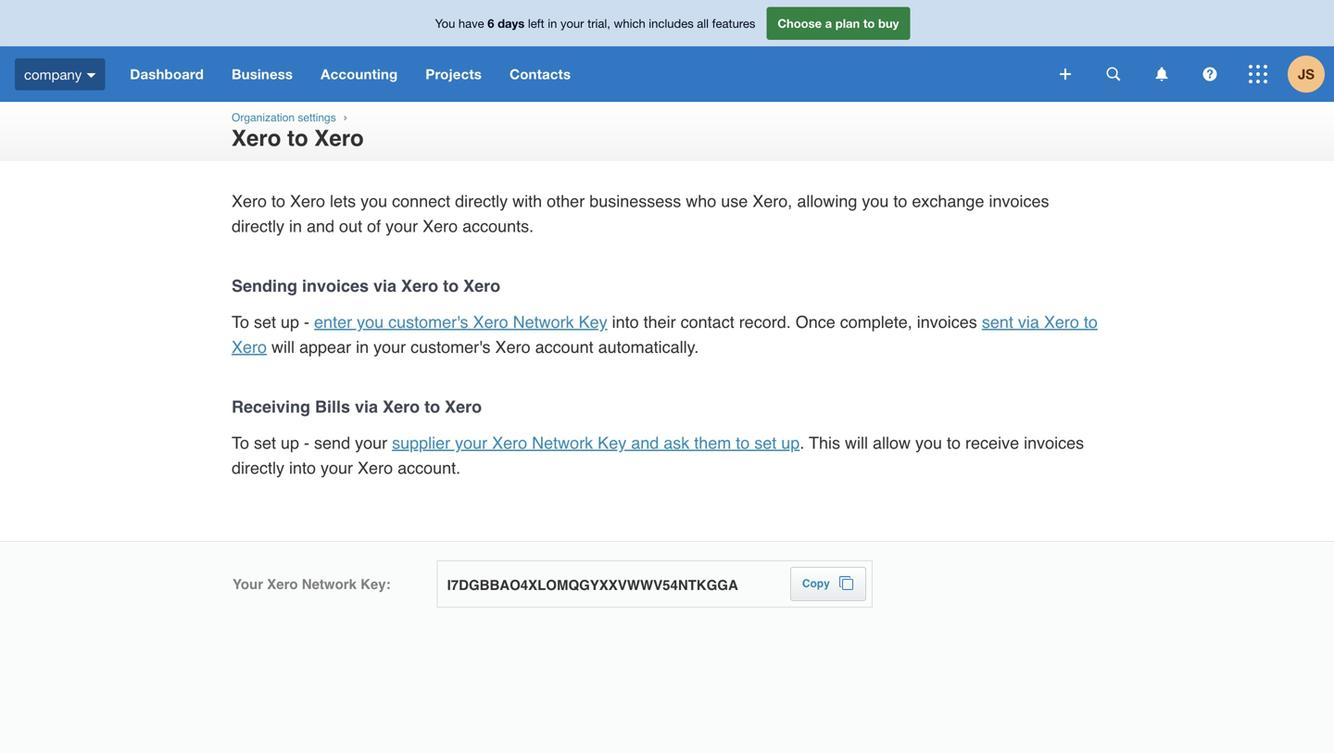 Task type: vqa. For each thing, say whether or not it's contained in the screenshot.
'supplier your Xero Network Key and ask them to set up' link
yes



Task type: describe. For each thing, give the bounding box(es) containing it.
have
[[458, 16, 484, 30]]

you have 6 days left in your trial, which includes all features
[[435, 16, 755, 30]]

settings
[[298, 111, 336, 124]]

days
[[498, 16, 525, 30]]

to inside sent via xero to xero
[[1084, 313, 1098, 332]]

your
[[233, 576, 263, 593]]

0 vertical spatial will
[[271, 338, 295, 357]]

enter
[[314, 313, 352, 332]]

enter you customer's xero network key link
[[314, 313, 607, 332]]

your inside banner
[[560, 16, 584, 30]]

accounting
[[321, 66, 398, 82]]

0 vertical spatial customer's
[[388, 313, 468, 332]]

6
[[487, 16, 494, 30]]

- for enter
[[304, 313, 309, 332]]

which
[[614, 16, 645, 30]]

in inside banner
[[548, 16, 557, 30]]

to for to set up - send your supplier your xero network key and ask them to set up
[[232, 434, 249, 453]]

set for to set up - send your supplier your xero network key and ask them to set up
[[254, 434, 276, 453]]

this
[[809, 434, 840, 453]]

supplier your xero network key and ask them to set up link
[[392, 434, 800, 453]]

1 horizontal spatial svg image
[[1060, 69, 1071, 80]]

bills
[[315, 398, 350, 417]]

connect
[[392, 192, 450, 211]]

contacts
[[509, 66, 571, 82]]

business
[[232, 66, 293, 82]]

via for sending invoices via xero to xero
[[373, 277, 397, 296]]

into inside .             this will allow you to receive invoices directly into your xero account.
[[289, 459, 316, 478]]

key:
[[360, 576, 391, 593]]

xero,
[[753, 192, 792, 211]]

you
[[435, 16, 455, 30]]

features
[[712, 16, 755, 30]]

your right send
[[355, 434, 387, 453]]

copy
[[802, 577, 830, 590]]

up for enter
[[281, 313, 299, 332]]

0 vertical spatial key
[[579, 313, 607, 332]]

send
[[314, 434, 350, 453]]

your inside xero to xero lets you connect directly with other businessess who use xero,             allowing you to exchange invoices directly in and out of your xero accounts.
[[385, 217, 418, 236]]

businessess
[[589, 192, 681, 211]]

your up account.
[[455, 434, 487, 453]]

organization
[[232, 111, 295, 124]]

you inside .             this will allow you to receive invoices directly into your xero account.
[[915, 434, 942, 453]]

copy link
[[790, 567, 866, 601]]

complete,
[[840, 313, 912, 332]]

and inside xero to xero lets you connect directly with other businessess who use xero,             allowing you to exchange invoices directly in and out of your xero accounts.
[[307, 217, 334, 236]]

1 vertical spatial customer's
[[410, 338, 491, 357]]

you right allowing
[[862, 192, 889, 211]]

use
[[721, 192, 748, 211]]

via for receiving bills via xero to xero
[[355, 398, 378, 417]]

you down sending invoices via xero to xero
[[357, 313, 384, 332]]

accounts.
[[462, 217, 534, 236]]

to set up - send your supplier your xero network key and ask them to set up
[[232, 434, 800, 453]]

business button
[[218, 46, 307, 102]]

invoices inside xero to xero lets you connect directly with other businessess who use xero,             allowing you to exchange invoices directly in and out of your xero accounts.
[[989, 192, 1049, 211]]

0 vertical spatial directly
[[455, 192, 508, 211]]

0 vertical spatial network
[[513, 313, 574, 332]]

a
[[825, 16, 832, 30]]

accounting button
[[307, 46, 412, 102]]

lets
[[330, 192, 356, 211]]

0 vertical spatial into
[[612, 313, 639, 332]]

svg image inside company popup button
[[86, 73, 96, 78]]

organization settings
[[232, 111, 336, 124]]

receiving bills via xero to xero
[[232, 398, 482, 417]]

set left .
[[754, 434, 777, 453]]

allow
[[873, 434, 911, 453]]

once
[[796, 313, 835, 332]]

invoices inside .             this will allow you to receive invoices directly into your xero account.
[[1024, 434, 1084, 453]]

company button
[[0, 46, 116, 102]]

.
[[800, 434, 804, 453]]

- for send
[[304, 434, 309, 453]]

via inside sent via xero to xero
[[1018, 313, 1039, 332]]

1 vertical spatial and
[[631, 434, 659, 453]]

includes
[[649, 16, 694, 30]]

in inside xero to xero lets you connect directly with other businessess who use xero,             allowing you to exchange invoices directly in and out of your xero accounts.
[[289, 217, 302, 236]]

appear
[[299, 338, 351, 357]]

to inside .             this will allow you to receive invoices directly into your xero account.
[[947, 434, 961, 453]]



Task type: locate. For each thing, give the bounding box(es) containing it.
directly
[[455, 192, 508, 211], [232, 217, 284, 236], [232, 459, 284, 478]]

directly up accounts.
[[455, 192, 508, 211]]

up left enter
[[281, 313, 299, 332]]

1 vertical spatial network
[[532, 434, 593, 453]]

out
[[339, 217, 362, 236]]

and left 'out' on the left
[[307, 217, 334, 236]]

sent via xero to xero
[[232, 313, 1098, 357]]

to down receiving
[[232, 434, 249, 453]]

1 vertical spatial directly
[[232, 217, 284, 236]]

them
[[694, 434, 731, 453]]

you up of
[[360, 192, 387, 211]]

svg image
[[1060, 69, 1071, 80], [86, 73, 96, 78]]

0 vertical spatial via
[[373, 277, 397, 296]]

buy
[[878, 16, 899, 30]]

to
[[863, 16, 875, 30], [287, 126, 308, 151], [271, 192, 285, 211], [893, 192, 907, 211], [443, 277, 459, 296], [1084, 313, 1098, 332], [424, 398, 440, 417], [736, 434, 750, 453], [947, 434, 961, 453]]

xero inside .             this will allow you to receive invoices directly into your xero account.
[[358, 459, 393, 478]]

left
[[528, 16, 544, 30]]

customer's
[[388, 313, 468, 332], [410, 338, 491, 357]]

1 vertical spatial to
[[232, 434, 249, 453]]

up down receiving
[[281, 434, 299, 453]]

network
[[513, 313, 574, 332], [532, 434, 593, 453], [302, 576, 357, 593]]

your right appear at the top
[[373, 338, 406, 357]]

1 horizontal spatial into
[[612, 313, 639, 332]]

company
[[24, 66, 82, 82]]

up left this
[[781, 434, 800, 453]]

trial,
[[587, 16, 610, 30]]

set for to set up - enter you customer's xero network key into their contact record. once complete, invoices
[[254, 313, 276, 332]]

up
[[281, 313, 299, 332], [281, 434, 299, 453], [781, 434, 800, 453]]

directly inside .             this will allow you to receive invoices directly into your xero account.
[[232, 459, 284, 478]]

key up 'account'
[[579, 313, 607, 332]]

dashboard
[[130, 66, 204, 82]]

0 vertical spatial to
[[232, 313, 249, 332]]

will left appear at the top
[[271, 338, 295, 357]]

1 - from the top
[[304, 313, 309, 332]]

1 horizontal spatial and
[[631, 434, 659, 453]]

your
[[560, 16, 584, 30], [385, 217, 418, 236], [373, 338, 406, 357], [355, 434, 387, 453], [455, 434, 487, 453], [321, 459, 353, 478]]

contact
[[681, 313, 734, 332]]

into
[[612, 313, 639, 332], [289, 459, 316, 478]]

sent
[[982, 313, 1013, 332]]

up for send
[[281, 434, 299, 453]]

1 vertical spatial into
[[289, 459, 316, 478]]

record.
[[739, 313, 791, 332]]

will right this
[[845, 434, 868, 453]]

automatically.
[[598, 338, 699, 357]]

to down sending
[[232, 313, 249, 332]]

your down send
[[321, 459, 353, 478]]

set
[[254, 313, 276, 332], [254, 434, 276, 453], [754, 434, 777, 453]]

1 to from the top
[[232, 313, 249, 332]]

0 horizontal spatial into
[[289, 459, 316, 478]]

to set up - enter you customer's xero network key into their contact record. once complete, invoices
[[232, 313, 982, 332]]

invoices right the "receive"
[[1024, 434, 1084, 453]]

1 vertical spatial -
[[304, 434, 309, 453]]

dashboard link
[[116, 46, 218, 102]]

key
[[579, 313, 607, 332], [598, 434, 626, 453]]

ask
[[664, 434, 689, 453]]

and left ask at bottom
[[631, 434, 659, 453]]

sending invoices via xero to xero
[[232, 277, 500, 296]]

via right sent
[[1018, 313, 1039, 332]]

invoices up enter
[[302, 277, 369, 296]]

to for to set up - enter you customer's xero network key into their contact record. once complete, invoices
[[232, 313, 249, 332]]

0 horizontal spatial and
[[307, 217, 334, 236]]

in left 'out' on the left
[[289, 217, 302, 236]]

xero to xero lets you connect directly with other businessess who use xero,             allowing you to exchange invoices directly in and out of your xero accounts.
[[232, 192, 1049, 236]]

2 vertical spatial network
[[302, 576, 357, 593]]

2 vertical spatial directly
[[232, 459, 284, 478]]

0 vertical spatial -
[[304, 313, 309, 332]]

banner containing dashboard
[[0, 0, 1334, 102]]

0 horizontal spatial svg image
[[86, 73, 96, 78]]

choose
[[778, 16, 822, 30]]

in right left
[[548, 16, 557, 30]]

will appear in your customer's xero account automatically.
[[267, 338, 699, 357]]

1 vertical spatial key
[[598, 434, 626, 453]]

to
[[232, 313, 249, 332], [232, 434, 249, 453]]

i7dgbbao4xlomqgyxxvwwv54ntkgga
[[447, 577, 738, 594]]

invoices left sent
[[917, 313, 977, 332]]

receiving
[[232, 398, 310, 417]]

receive
[[965, 434, 1019, 453]]

1 vertical spatial via
[[1018, 313, 1039, 332]]

via right the bills
[[355, 398, 378, 417]]

your inside .             this will allow you to receive invoices directly into your xero account.
[[321, 459, 353, 478]]

of
[[367, 217, 381, 236]]

you right allow
[[915, 434, 942, 453]]

- left enter
[[304, 313, 309, 332]]

js
[[1298, 66, 1315, 82]]

allowing
[[797, 192, 857, 211]]

directly up sending
[[232, 217, 284, 236]]

customer's down enter you customer's xero network key "link"
[[410, 338, 491, 357]]

your right of
[[385, 217, 418, 236]]

-
[[304, 313, 309, 332], [304, 434, 309, 453]]

your left trial,
[[560, 16, 584, 30]]

1 vertical spatial in
[[289, 217, 302, 236]]

directly down receiving
[[232, 459, 284, 478]]

account.
[[397, 459, 461, 478]]

customer's up "will appear in your customer's xero account automatically."
[[388, 313, 468, 332]]

other
[[547, 192, 585, 211]]

xero to xero
[[232, 126, 364, 151]]

their
[[644, 313, 676, 332]]

supplier
[[392, 434, 450, 453]]

with
[[512, 192, 542, 211]]

and
[[307, 217, 334, 236], [631, 434, 659, 453]]

1 horizontal spatial will
[[845, 434, 868, 453]]

2 to from the top
[[232, 434, 249, 453]]

choose a plan to buy
[[778, 16, 899, 30]]

via
[[373, 277, 397, 296], [1018, 313, 1039, 332], [355, 398, 378, 417]]

set down sending
[[254, 313, 276, 332]]

will inside .             this will allow you to receive invoices directly into your xero account.
[[845, 434, 868, 453]]

sent via xero to xero link
[[232, 313, 1098, 357]]

0 horizontal spatial in
[[289, 217, 302, 236]]

in right appear at the top
[[356, 338, 369, 357]]

.             this will allow you to receive invoices directly into your xero account.
[[232, 434, 1084, 478]]

js button
[[1288, 46, 1334, 102]]

all
[[697, 16, 709, 30]]

plan
[[835, 16, 860, 30]]

your xero network key:
[[233, 576, 391, 593]]

projects button
[[412, 46, 496, 102]]

contacts button
[[496, 46, 585, 102]]

2 vertical spatial in
[[356, 338, 369, 357]]

invoices right exchange at the top of the page
[[989, 192, 1049, 211]]

projects
[[425, 66, 482, 82]]

2 horizontal spatial in
[[548, 16, 557, 30]]

0 vertical spatial and
[[307, 217, 334, 236]]

1 horizontal spatial in
[[356, 338, 369, 357]]

organization settings link
[[232, 111, 336, 124]]

sending
[[232, 277, 297, 296]]

- left send
[[304, 434, 309, 453]]

exchange
[[912, 192, 984, 211]]

account
[[535, 338, 593, 357]]

who
[[686, 192, 716, 211]]

1 vertical spatial will
[[845, 434, 868, 453]]

banner
[[0, 0, 1334, 102]]

invoices
[[989, 192, 1049, 211], [302, 277, 369, 296], [917, 313, 977, 332], [1024, 434, 1084, 453]]

set down receiving
[[254, 434, 276, 453]]

into up automatically.
[[612, 313, 639, 332]]

via down of
[[373, 277, 397, 296]]

in
[[548, 16, 557, 30], [289, 217, 302, 236], [356, 338, 369, 357]]

xero
[[232, 126, 281, 151], [314, 126, 364, 151], [232, 192, 267, 211], [290, 192, 325, 211], [423, 217, 458, 236], [401, 277, 438, 296], [463, 277, 500, 296], [473, 313, 508, 332], [1044, 313, 1079, 332], [232, 338, 267, 357], [495, 338, 530, 357], [383, 398, 420, 417], [445, 398, 482, 417], [492, 434, 527, 453], [358, 459, 393, 478], [267, 576, 298, 593]]

into down send
[[289, 459, 316, 478]]

0 horizontal spatial will
[[271, 338, 295, 357]]

2 - from the top
[[304, 434, 309, 453]]

will
[[271, 338, 295, 357], [845, 434, 868, 453]]

2 vertical spatial via
[[355, 398, 378, 417]]

svg image
[[1249, 65, 1267, 83], [1107, 67, 1120, 81], [1156, 67, 1168, 81], [1203, 67, 1217, 81]]

you
[[360, 192, 387, 211], [862, 192, 889, 211], [357, 313, 384, 332], [915, 434, 942, 453]]

0 vertical spatial in
[[548, 16, 557, 30]]

key left ask at bottom
[[598, 434, 626, 453]]



